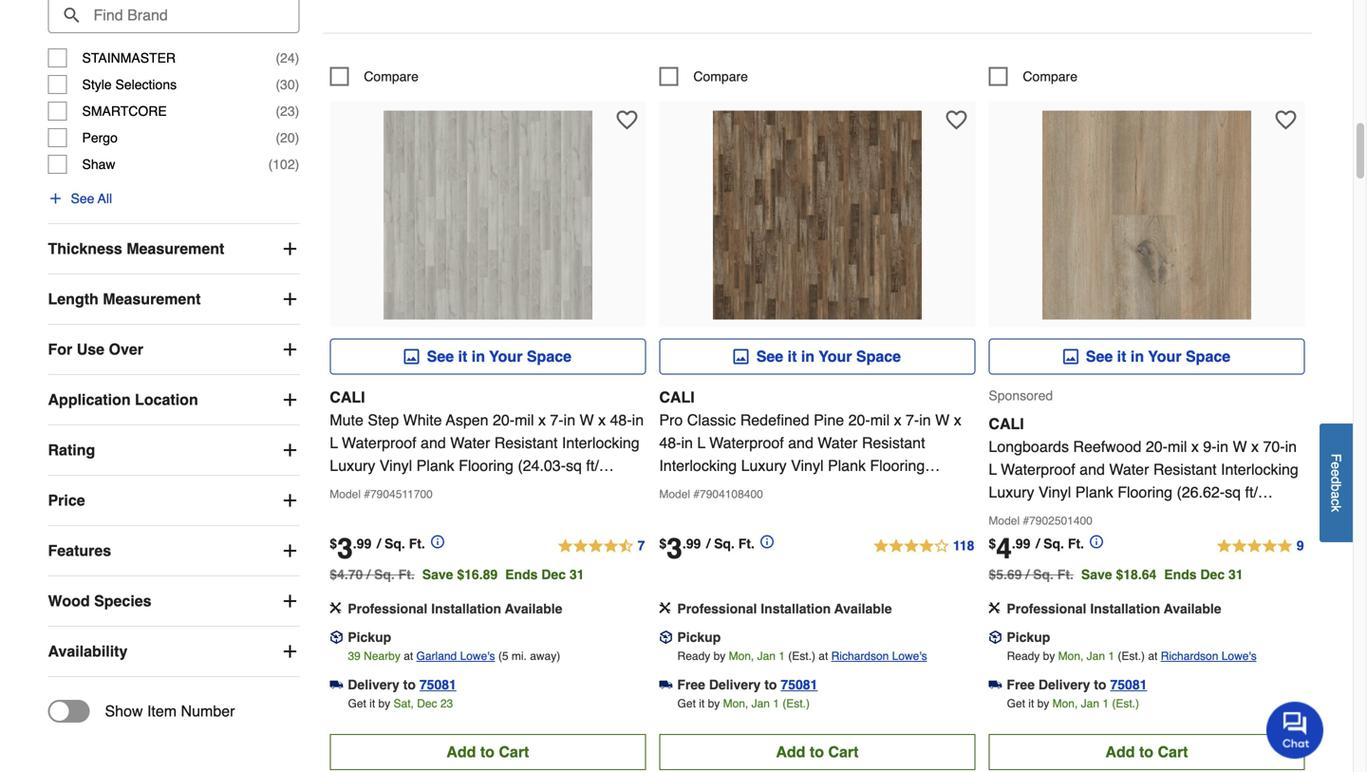 Task type: vqa. For each thing, say whether or not it's contained in the screenshot.
CALI Mute Step White Aspen 20-mil x 7-in W x 48-in L Waterproof and Water Resistant Interlocking Luxury Vinyl Plank Flooring (24.03-sq ft/ Carton) Model # 7904511700
yes



Task type: locate. For each thing, give the bounding box(es) containing it.
plus image for price
[[280, 491, 299, 510]]

see left "all"
[[71, 191, 94, 206]]

to
[[403, 677, 416, 692], [765, 677, 777, 692], [1094, 677, 1107, 692], [480, 743, 495, 761], [810, 743, 824, 761], [1140, 743, 1154, 761]]

1 31 from the left
[[570, 567, 584, 582]]

professional installation available
[[348, 601, 563, 616], [677, 601, 892, 616], [1007, 601, 1222, 616]]

sq up 4.5 stars image
[[566, 457, 582, 474]]

2 horizontal spatial plank
[[1076, 483, 1114, 501]]

w inside cali mute step white aspen 20-mil x 7-in w x 48-in l waterproof and water resistant interlocking luxury vinyl plank flooring (24.03-sq ft/ carton) model # 7904511700
[[580, 411, 594, 429]]

water inside cali mute step white aspen 20-mil x 7-in w x 48-in l waterproof and water resistant interlocking luxury vinyl plank flooring (24.03-sq ft/ carton) model # 7904511700
[[450, 434, 490, 451]]

0 horizontal spatial pickup
[[348, 630, 391, 645]]

dec
[[542, 567, 566, 582], [1201, 567, 1225, 582], [417, 697, 437, 710]]

model up 4
[[989, 514, 1020, 527]]

f
[[1329, 454, 1344, 462]]

plus image for rating
[[280, 441, 299, 460]]

and inside cali longboards reefwood 20-mil x 9-in w x 70-in l waterproof and water resistant interlocking luxury vinyl plank flooring (26.62-sq ft/ carton) model # 7902501400
[[1080, 460, 1105, 478]]

professional
[[348, 601, 428, 616], [677, 601, 757, 616], [1007, 601, 1087, 616]]

# up actual price $4.99 element
[[1023, 514, 1030, 527]]

0 horizontal spatial compare
[[364, 69, 419, 84]]

sq for (24.03-
[[566, 457, 582, 474]]

2 get from the left
[[678, 697, 696, 710]]

4 ) from the top
[[295, 130, 299, 145]]

31 for 3
[[570, 567, 584, 582]]

length measurement button
[[48, 275, 299, 324]]

1 .99 from the left
[[353, 536, 372, 551]]

water inside cali longboards reefwood 20-mil x 9-in w x 70-in l waterproof and water resistant interlocking luxury vinyl plank flooring (26.62-sq ft/ carton) model # 7902501400
[[1109, 460, 1149, 478]]

1 free from the left
[[677, 677, 706, 692]]

sq inside cali pro classic redefined pine 20-mil x 7-in w x 48-in l waterproof and water resistant interlocking luxury vinyl plank flooring (23.77-sq ft/ carton) model # 7904108400
[[708, 479, 724, 497]]

carton) inside cali pro classic redefined pine 20-mil x 7-in w x 48-in l waterproof and water resistant interlocking luxury vinyl plank flooring (23.77-sq ft/ carton) model # 7904108400
[[745, 479, 795, 497]]

available
[[505, 601, 563, 616], [835, 601, 892, 616], [1164, 601, 1222, 616]]

luxury inside cali pro classic redefined pine 20-mil x 7-in w x 48-in l waterproof and water resistant interlocking luxury vinyl plank flooring (23.77-sq ft/ carton) model # 7904108400
[[741, 457, 787, 474]]

interlocking for (23.77-
[[659, 457, 737, 474]]

plank for pine
[[828, 457, 866, 474]]

flooring
[[459, 457, 514, 474], [870, 457, 925, 474], [1118, 483, 1173, 501]]

3 ) from the top
[[295, 104, 299, 119]]

1 horizontal spatial add
[[776, 743, 806, 761]]

for use over button
[[48, 325, 299, 374]]

w for pro classic redefined pine 20-mil x 7-in w x 48-in l waterproof and water resistant interlocking luxury vinyl plank flooring (23.77-sq ft/ carton)
[[936, 411, 950, 429]]

pickup image for truck filled image associated with free
[[659, 631, 673, 644]]

75081 for truck filled icon
[[1111, 677, 1148, 692]]

2 installation from the left
[[761, 601, 831, 616]]

2 horizontal spatial photos image
[[1063, 349, 1079, 364]]

1 horizontal spatial ready by mon, jan 1 (est.) at richardson lowe's
[[1007, 649, 1257, 663]]

luxury for step
[[330, 457, 375, 474]]

compare inside 5013209433 'element'
[[1023, 69, 1078, 84]]

) down ( 30 )
[[295, 104, 299, 119]]

water down reefwood
[[1109, 460, 1149, 478]]

0 horizontal spatial $ 3
[[330, 532, 353, 565]]

23 down ( 30 )
[[280, 104, 295, 119]]

2 horizontal spatial 75081
[[1111, 677, 1148, 692]]

thickness measurement button
[[48, 224, 299, 274]]

ends dec 31 element down 7 button at the bottom
[[505, 567, 592, 582]]

1 horizontal spatial richardson
[[1161, 649, 1219, 663]]

1 horizontal spatial pickup
[[677, 630, 721, 645]]

see for 3rd photos from left
[[1086, 347, 1113, 365]]

1 add to cart button from the left
[[330, 734, 646, 770]]

1 e from the top
[[1329, 462, 1344, 469]]

d
[[1329, 476, 1344, 484]]

ready
[[678, 649, 711, 663], [1007, 649, 1040, 663]]

plus image inside length measurement button
[[280, 290, 299, 309]]

1 horizontal spatial $
[[659, 536, 667, 551]]

48- down pro
[[659, 434, 681, 451]]

1 .99 / sq. ft. from the left
[[353, 536, 425, 551]]

cali up mute at the bottom left of the page
[[330, 388, 365, 406]]

and for redefined
[[788, 434, 814, 451]]

and inside cali mute step white aspen 20-mil x 7-in w x 48-in l waterproof and water resistant interlocking luxury vinyl plank flooring (24.03-sq ft/ carton) model # 7904511700
[[421, 434, 446, 451]]

dec down 4.5 stars image
[[542, 567, 566, 582]]

3 see it in your space from the left
[[1086, 347, 1231, 365]]

mil inside cali longboards reefwood 20-mil x 9-in w x 70-in l waterproof and water resistant interlocking luxury vinyl plank flooring (26.62-sq ft/ carton) model # 7902501400
[[1168, 438, 1187, 455]]

free
[[677, 677, 706, 692], [1007, 677, 1035, 692]]

mil left 9-
[[1168, 438, 1187, 455]]

ends right $18.64
[[1165, 567, 1197, 582]]

48- inside cali pro classic redefined pine 20-mil x 7-in w x 48-in l waterproof and water resistant interlocking luxury vinyl plank flooring (23.77-sq ft/ carton) model # 7904108400
[[659, 434, 681, 451]]

plus image for features
[[280, 541, 299, 560]]

/ up was price $4.70 / sq. ft. element at the bottom
[[377, 536, 381, 551]]

available down savings save $16.89 element
[[505, 601, 563, 616]]

flooring for pine
[[870, 457, 925, 474]]

thickness
[[48, 240, 122, 257]]

lowe's for pickup image for truck filled icon
[[1222, 649, 1257, 663]]

75081 for truck filled image associated with free
[[781, 677, 818, 692]]

102
[[273, 157, 295, 172]]

) for ( 23 )
[[295, 104, 299, 119]]

lowe's for pickup image corresponding to truck filled image associated with free
[[892, 649, 927, 663]]

compare for 5013209433 'element' at right top
[[1023, 69, 1078, 84]]

3 up $4.70
[[337, 532, 353, 565]]

ft. inside actual price $4.99 element
[[1068, 536, 1084, 551]]

sq up 9 button
[[1225, 483, 1241, 501]]

2 .99 / sq. ft. from the left
[[683, 536, 755, 551]]

1 horizontal spatial ends dec 31 element
[[1165, 567, 1251, 582]]

1 horizontal spatial .99
[[683, 536, 701, 551]]

model left the 7904108400
[[659, 488, 690, 501]]

0 horizontal spatial info image
[[431, 535, 444, 548]]

) up ( 30 )
[[295, 50, 299, 66]]

photos image
[[404, 349, 419, 364], [734, 349, 749, 364], [1063, 349, 1079, 364]]

2 delivery from the left
[[709, 677, 761, 692]]

31 down 9 button
[[1229, 567, 1244, 582]]

2 horizontal spatial delivery
[[1039, 677, 1091, 692]]

1 lowe's from the left
[[460, 649, 495, 663]]

1 horizontal spatial cart
[[829, 743, 859, 761]]

2 3 from the left
[[667, 532, 683, 565]]

sq. inside actual price $4.99 element
[[1044, 536, 1064, 551]]

2 see it in your space from the left
[[757, 347, 901, 365]]

mil inside cali mute step white aspen 20-mil x 7-in w x 48-in l waterproof and water resistant interlocking luxury vinyl plank flooring (24.03-sq ft/ carton) model # 7904511700
[[515, 411, 534, 429]]

actual price $3.99 element up $4.70
[[330, 532, 444, 565]]

1 see it in your space link from the left
[[330, 338, 646, 375]]

installation for 1st assembly icon
[[431, 601, 502, 616]]

plus image
[[48, 191, 63, 206], [280, 239, 299, 258], [280, 290, 299, 309], [280, 340, 299, 359], [280, 491, 299, 510], [280, 541, 299, 560], [280, 592, 299, 611], [280, 642, 299, 661]]

at
[[404, 649, 413, 663], [819, 649, 828, 663], [1148, 649, 1158, 663]]

actual price $3.99 element for 7
[[330, 532, 444, 565]]

measurement up length measurement button
[[126, 240, 224, 257]]

9
[[1297, 538, 1304, 553]]

see it in your space link
[[330, 338, 646, 375], [659, 338, 976, 375], [989, 338, 1305, 375]]

2 horizontal spatial .99 / sq. ft.
[[1012, 536, 1084, 551]]

2 free from the left
[[1007, 677, 1035, 692]]

w inside cali longboards reefwood 20-mil x 9-in w x 70-in l waterproof and water resistant interlocking luxury vinyl plank flooring (26.62-sq ft/ carton) model # 7902501400
[[1233, 438, 1247, 455]]

2 horizontal spatial water
[[1109, 460, 1149, 478]]

$ 3
[[330, 532, 353, 565], [659, 532, 683, 565]]

0 horizontal spatial w
[[580, 411, 594, 429]]

0 horizontal spatial l
[[330, 434, 338, 451]]

plus image inside rating 'button'
[[280, 441, 299, 460]]

0 horizontal spatial luxury
[[330, 457, 375, 474]]

75081
[[420, 677, 457, 692], [781, 677, 818, 692], [1111, 677, 1148, 692]]

ft/
[[586, 457, 599, 474], [728, 479, 740, 497], [1245, 483, 1258, 501]]

waterproof inside cali pro classic redefined pine 20-mil x 7-in w x 48-in l waterproof and water resistant interlocking luxury vinyl plank flooring (23.77-sq ft/ carton) model # 7904108400
[[710, 434, 784, 451]]

3 delivery from the left
[[1039, 677, 1091, 692]]

resistant inside cali pro classic redefined pine 20-mil x 7-in w x 48-in l waterproof and water resistant interlocking luxury vinyl plank flooring (23.77-sq ft/ carton) model # 7904108400
[[862, 434, 925, 451]]

1 actual price $3.99 element from the left
[[330, 532, 444, 565]]

save down info image
[[1082, 567, 1113, 582]]

2 horizontal spatial $
[[989, 536, 996, 551]]

.99
[[353, 536, 372, 551], [683, 536, 701, 551], [1012, 536, 1031, 551]]

heart outline image
[[946, 110, 967, 130], [1276, 110, 1297, 130]]

info image
[[431, 535, 444, 548], [761, 535, 774, 548]]

7
[[638, 538, 645, 553]]

/ inside actual price $4.99 element
[[1036, 536, 1040, 551]]

1 horizontal spatial add to cart
[[776, 743, 859, 761]]

.99 / sq. ft. down 7902501400
[[1012, 536, 1084, 551]]

flooring up '118' button
[[870, 457, 925, 474]]

1 horizontal spatial richardson lowe's button
[[1161, 647, 1257, 666]]

see inside see all button
[[71, 191, 94, 206]]

/ down the 7904108400
[[707, 536, 711, 551]]

1 see it in your space from the left
[[427, 347, 572, 365]]

plus image inside price button
[[280, 491, 299, 510]]

compare for 5013821955 element
[[364, 69, 419, 84]]

ft. for 118
[[739, 536, 755, 551]]

ends right $16.89
[[505, 567, 538, 582]]

5 stars image
[[1216, 535, 1305, 558]]

all
[[98, 191, 112, 206]]

3 cart from the left
[[1158, 743, 1188, 761]]

see all
[[71, 191, 112, 206]]

( 102 )
[[268, 157, 299, 172]]

delivery for truck filled image associated with free
[[709, 677, 761, 692]]

$ right 118
[[989, 536, 996, 551]]

see up the redefined
[[757, 347, 784, 365]]

2 horizontal spatial #
[[1023, 514, 1030, 527]]

7- up (24.03-
[[550, 411, 564, 429]]

1 add to cart from the left
[[447, 743, 529, 761]]

1 pickup image from the left
[[659, 631, 673, 644]]

30
[[280, 77, 295, 92]]

richardson lowe's button
[[832, 647, 927, 666], [1161, 647, 1257, 666]]

model for pro classic redefined pine 20-mil x 7-in w x 48-in l waterproof and water resistant interlocking luxury vinyl plank flooring (23.77-sq ft/ carton)
[[659, 488, 690, 501]]

sq. down the 7904108400
[[714, 536, 735, 551]]

was price $4.70 / sq. ft. element
[[330, 562, 422, 582]]

1 plus image from the top
[[280, 390, 299, 409]]

waterproof down longboards
[[1001, 460, 1076, 478]]

( for 24
[[276, 50, 280, 66]]

2 add to cart button from the left
[[659, 734, 976, 770]]

info image down the 7904108400
[[761, 535, 774, 548]]

1 horizontal spatial get
[[678, 697, 696, 710]]

24
[[280, 50, 295, 66]]

e up d
[[1329, 462, 1344, 469]]

0 horizontal spatial resistant
[[495, 434, 558, 451]]

2 horizontal spatial model
[[989, 514, 1020, 527]]

2 save from the left
[[1082, 567, 1113, 582]]

plus image for application location
[[280, 390, 299, 409]]

k
[[1329, 505, 1344, 512]]

0 horizontal spatial see it in your space
[[427, 347, 572, 365]]

measurement for thickness measurement
[[126, 240, 224, 257]]

cali up pro
[[659, 388, 695, 406]]

1 horizontal spatial info image
[[761, 535, 774, 548]]

# down classic on the right
[[694, 488, 700, 501]]

sq inside cali mute step white aspen 20-mil x 7-in w x 48-in l waterproof and water resistant interlocking luxury vinyl plank flooring (24.03-sq ft/ carton) model # 7904511700
[[566, 457, 582, 474]]

see up reefwood
[[1086, 347, 1113, 365]]

1 free delivery to 75081 from the left
[[677, 677, 818, 692]]

1 $ 3 from the left
[[330, 532, 353, 565]]

( 20 )
[[276, 130, 299, 145]]

1 horizontal spatial save
[[1082, 567, 1113, 582]]

2 plus image from the top
[[280, 441, 299, 460]]

2 horizontal spatial professional
[[1007, 601, 1087, 616]]

vinyl up 7902501400
[[1039, 483, 1071, 501]]

water
[[450, 434, 490, 451], [818, 434, 858, 451], [1109, 460, 1149, 478]]

0 horizontal spatial 3
[[337, 532, 353, 565]]

0 horizontal spatial get
[[348, 697, 366, 710]]

mon,
[[729, 649, 754, 663], [1059, 649, 1084, 663], [723, 697, 749, 710], [1053, 697, 1078, 710]]

l inside cali longboards reefwood 20-mil x 9-in w x 70-in l waterproof and water resistant interlocking luxury vinyl plank flooring (26.62-sq ft/ carton) model # 7902501400
[[989, 460, 997, 478]]

heart outline image
[[617, 110, 638, 130]]

c
[[1329, 499, 1344, 505]]

and down the redefined
[[788, 434, 814, 451]]

2 see it in your space link from the left
[[659, 338, 976, 375]]

see for third photos from right
[[427, 347, 454, 365]]

resistant inside cali mute step white aspen 20-mil x 7-in w x 48-in l waterproof and water resistant interlocking luxury vinyl plank flooring (24.03-sq ft/ carton) model # 7904511700
[[495, 434, 558, 451]]

measurement inside length measurement button
[[103, 290, 201, 308]]

1 horizontal spatial assembly image
[[659, 602, 671, 613]]

2 ends dec 31 element from the left
[[1165, 567, 1251, 582]]

interlocking up (23.77-
[[659, 457, 737, 474]]

0 horizontal spatial ready by mon, jan 1 (est.) at richardson lowe's
[[678, 649, 927, 663]]

2 info image from the left
[[761, 535, 774, 548]]

0 horizontal spatial carton)
[[330, 479, 380, 497]]

carton) down the redefined
[[745, 479, 795, 497]]

waterproof inside cali longboards reefwood 20-mil x 9-in w x 70-in l waterproof and water resistant interlocking luxury vinyl plank flooring (26.62-sq ft/ carton) model # 7902501400
[[1001, 460, 1076, 478]]

.99 / sq. ft. up was price $4.70 / sq. ft. element at the bottom
[[353, 536, 425, 551]]

1 horizontal spatial get it by mon, jan 1 (est.)
[[1007, 697, 1140, 710]]

0 horizontal spatial see it in your space link
[[330, 338, 646, 375]]

actual price $3.99 element down the 7904108400
[[659, 532, 774, 565]]

20-
[[493, 411, 515, 429], [849, 411, 871, 429], [1146, 438, 1168, 455]]

2 horizontal spatial professional installation available
[[1007, 601, 1222, 616]]

waterproof down step
[[342, 434, 417, 451]]

0 horizontal spatial save
[[422, 567, 453, 582]]

model left 7904511700 in the bottom of the page
[[330, 488, 361, 501]]

cali inside cali pro classic redefined pine 20-mil x 7-in w x 48-in l waterproof and water resistant interlocking luxury vinyl plank flooring (23.77-sq ft/ carton) model # 7904108400
[[659, 388, 695, 406]]

ft. up was price $4.70 / sq. ft. element at the bottom
[[409, 536, 425, 551]]

1 horizontal spatial free
[[1007, 677, 1035, 692]]

measurement for length measurement
[[103, 290, 201, 308]]

0 horizontal spatial mil
[[515, 411, 534, 429]]

48- left pro
[[610, 411, 632, 429]]

plus image for wood species
[[280, 592, 299, 611]]

1 vertical spatial 23
[[441, 697, 453, 710]]

7- for pine
[[906, 411, 920, 429]]

1 space from the left
[[527, 347, 572, 365]]

compare inside 1001303262 element
[[694, 69, 748, 84]]

7- right pine
[[906, 411, 920, 429]]

3 installation from the left
[[1091, 601, 1161, 616]]

plus image inside application location "button"
[[280, 390, 299, 409]]

mil inside cali pro classic redefined pine 20-mil x 7-in w x 48-in l waterproof and water resistant interlocking luxury vinyl plank flooring (23.77-sq ft/ carton) model # 7904108400
[[871, 411, 890, 429]]

plank inside cali pro classic redefined pine 20-mil x 7-in w x 48-in l waterproof and water resistant interlocking luxury vinyl plank flooring (23.77-sq ft/ carton) model # 7904108400
[[828, 457, 866, 474]]

2 horizontal spatial luxury
[[989, 483, 1035, 501]]

2 ) from the top
[[295, 77, 299, 92]]

plus image inside features button
[[280, 541, 299, 560]]

cali for pro classic redefined pine 20-mil x 7-in w x 48-in l waterproof and water resistant interlocking luxury vinyl plank flooring (23.77-sq ft/ carton)
[[659, 388, 695, 406]]

)
[[295, 50, 299, 66], [295, 77, 299, 92], [295, 104, 299, 119], [295, 130, 299, 145], [295, 157, 299, 172]]

0 vertical spatial 48-
[[610, 411, 632, 429]]

1 ends dec 31 element from the left
[[505, 567, 592, 582]]

cali inside cali mute step white aspen 20-mil x 7-in w x 48-in l waterproof and water resistant interlocking luxury vinyl plank flooring (24.03-sq ft/ carton) model # 7904511700
[[330, 388, 365, 406]]

save for 4
[[1082, 567, 1113, 582]]

l inside cali pro classic redefined pine 20-mil x 7-in w x 48-in l waterproof and water resistant interlocking luxury vinyl plank flooring (23.77-sq ft/ carton) model # 7904108400
[[697, 434, 706, 451]]

2 horizontal spatial your
[[1149, 347, 1182, 365]]

1 horizontal spatial your
[[819, 347, 852, 365]]

3 your from the left
[[1149, 347, 1182, 365]]

1 info image from the left
[[431, 535, 444, 548]]

cali down sponsored
[[989, 415, 1024, 432]]

) for ( 30 )
[[295, 77, 299, 92]]

1 installation from the left
[[431, 601, 502, 616]]

1 cart from the left
[[499, 743, 529, 761]]

$ 3 right 7
[[659, 532, 683, 565]]

pickup image
[[659, 631, 673, 644], [989, 631, 1002, 644]]

39 nearby at garland lowe's (5 mi. away)
[[348, 649, 561, 663]]

it
[[458, 347, 468, 365], [788, 347, 797, 365], [1117, 347, 1127, 365], [370, 697, 375, 710], [699, 697, 705, 710], [1029, 697, 1034, 710]]

luxury down mute at the bottom left of the page
[[330, 457, 375, 474]]

truck filled image
[[330, 678, 343, 691], [659, 678, 673, 691]]

ready by mon, jan 1 (est.) at richardson lowe's for truck filled image associated with free 75081 button
[[678, 649, 927, 663]]

water inside cali pro classic redefined pine 20-mil x 7-in w x 48-in l waterproof and water resistant interlocking luxury vinyl plank flooring (23.77-sq ft/ carton) model # 7904108400
[[818, 434, 858, 451]]

2 horizontal spatial 20-
[[1146, 438, 1168, 455]]

available down '4 stars' image
[[835, 601, 892, 616]]

w inside cali pro classic redefined pine 20-mil x 7-in w x 48-in l waterproof and water resistant interlocking luxury vinyl plank flooring (23.77-sq ft/ carton) model # 7904108400
[[936, 411, 950, 429]]

plus image for for use over
[[280, 340, 299, 359]]

( 23 )
[[276, 104, 299, 119]]

plank inside cali longboards reefwood 20-mil x 9-in w x 70-in l waterproof and water resistant interlocking luxury vinyl plank flooring (26.62-sq ft/ carton) model # 7902501400
[[1076, 483, 1114, 501]]

1 horizontal spatial vinyl
[[791, 457, 824, 474]]

.99 / sq. ft.
[[353, 536, 425, 551], [683, 536, 755, 551], [1012, 536, 1084, 551]]

dec down "5 stars" image
[[1201, 567, 1225, 582]]

plank up 7902501400
[[1076, 483, 1114, 501]]

0 horizontal spatial interlocking
[[562, 434, 640, 451]]

75081 button for truck filled icon
[[1111, 675, 1148, 694]]

and inside cali pro classic redefined pine 20-mil x 7-in w x 48-in l waterproof and water resistant interlocking luxury vinyl plank flooring (23.77-sq ft/ carton) model # 7904108400
[[788, 434, 814, 451]]

1 horizontal spatial professional
[[677, 601, 757, 616]]

2 professional from the left
[[677, 601, 757, 616]]

application
[[48, 391, 131, 408]]

# inside cali pro classic redefined pine 20-mil x 7-in w x 48-in l waterproof and water resistant interlocking luxury vinyl plank flooring (23.77-sq ft/ carton) model # 7904108400
[[694, 488, 700, 501]]

0 horizontal spatial 23
[[280, 104, 295, 119]]

1 horizontal spatial available
[[835, 601, 892, 616]]

carton) down mute at the bottom left of the page
[[330, 479, 380, 497]]

ft/ right the (26.62-
[[1245, 483, 1258, 501]]

0 horizontal spatial add to cart button
[[330, 734, 646, 770]]

savings save $18.64 element
[[1082, 567, 1251, 582]]

.99 right 7
[[683, 536, 701, 551]]

2 horizontal spatial available
[[1164, 601, 1222, 616]]

1 pickup from the left
[[348, 630, 391, 645]]

number
[[181, 702, 235, 720]]

plus image inside availability button
[[280, 642, 299, 661]]

1 your from the left
[[489, 347, 523, 365]]

your
[[489, 347, 523, 365], [819, 347, 852, 365], [1149, 347, 1182, 365]]

2 75081 from the left
[[781, 677, 818, 692]]

installation
[[431, 601, 502, 616], [761, 601, 831, 616], [1091, 601, 1161, 616]]

/ for 7
[[377, 536, 381, 551]]

3 assembly image from the left
[[989, 602, 1000, 613]]

48- inside cali mute step white aspen 20-mil x 7-in w x 48-in l waterproof and water resistant interlocking luxury vinyl plank flooring (24.03-sq ft/ carton) model # 7904511700
[[610, 411, 632, 429]]

$ for $5.69 / sq. ft. save $18.64 ends dec 31
[[989, 536, 996, 551]]

in
[[472, 347, 485, 365], [801, 347, 815, 365], [1131, 347, 1144, 365], [564, 411, 576, 429], [632, 411, 644, 429], [920, 411, 931, 429], [681, 434, 693, 451], [1217, 438, 1229, 455], [1285, 438, 1297, 455]]

2 horizontal spatial ft/
[[1245, 483, 1258, 501]]

1 vertical spatial plus image
[[280, 441, 299, 460]]

ends dec 31 element for 3
[[505, 567, 592, 582]]

1 75081 button from the left
[[420, 675, 457, 694]]

interlocking inside cali mute step white aspen 20-mil x 7-in w x 48-in l waterproof and water resistant interlocking luxury vinyl plank flooring (24.03-sq ft/ carton) model # 7904511700
[[562, 434, 640, 451]]

1 compare from the left
[[364, 69, 419, 84]]

3 space from the left
[[1186, 347, 1231, 365]]

mi.
[[512, 649, 527, 663]]

vinyl up 7904511700 in the bottom of the page
[[380, 457, 412, 474]]

0 horizontal spatial your
[[489, 347, 523, 365]]

carton) inside cali longboards reefwood 20-mil x 9-in w x 70-in l waterproof and water resistant interlocking luxury vinyl plank flooring (26.62-sq ft/ carton) model # 7902501400
[[989, 506, 1040, 524]]

add to cart
[[447, 743, 529, 761], [776, 743, 859, 761], [1106, 743, 1188, 761]]

.99 / sq. ft. for $4.70 / sq. ft.
[[353, 536, 425, 551]]

2 horizontal spatial add to cart
[[1106, 743, 1188, 761]]

3 .99 / sq. ft. from the left
[[1012, 536, 1084, 551]]

1 horizontal spatial luxury
[[741, 457, 787, 474]]

0 horizontal spatial 7-
[[550, 411, 564, 429]]

3 75081 button from the left
[[1111, 675, 1148, 694]]

get
[[348, 697, 366, 710], [678, 697, 696, 710], [1007, 697, 1026, 710]]

1 horizontal spatial see it in your space button
[[659, 338, 976, 375]]

vinyl down pine
[[791, 457, 824, 474]]

vinyl inside cali pro classic redefined pine 20-mil x 7-in w x 48-in l waterproof and water resistant interlocking luxury vinyl plank flooring (23.77-sq ft/ carton) model # 7904108400
[[791, 457, 824, 474]]

interlocking inside cali pro classic redefined pine 20-mil x 7-in w x 48-in l waterproof and water resistant interlocking luxury vinyl plank flooring (23.77-sq ft/ carton) model # 7904108400
[[659, 457, 737, 474]]

/
[[377, 536, 381, 551], [707, 536, 711, 551], [1036, 536, 1040, 551], [367, 567, 370, 582], [1026, 567, 1030, 582]]

5013821955 element
[[330, 67, 419, 86]]

plank down pine
[[828, 457, 866, 474]]

1 at from the left
[[404, 649, 413, 663]]

free delivery to 75081 for truck filled image associated with free 75081 button
[[677, 677, 818, 692]]

sq. up was price $4.70 / sq. ft. element at the bottom
[[385, 536, 405, 551]]

water down pine
[[818, 434, 858, 451]]

0 horizontal spatial truck filled image
[[330, 678, 343, 691]]

1 professional from the left
[[348, 601, 428, 616]]

sq. for 7
[[385, 536, 405, 551]]

white
[[403, 411, 442, 429]]

free delivery to 75081
[[677, 677, 818, 692], [1007, 677, 1148, 692]]

0 vertical spatial 23
[[280, 104, 295, 119]]

2 $ 3 from the left
[[659, 532, 683, 565]]

model inside cali mute step white aspen 20-mil x 7-in w x 48-in l waterproof and water resistant interlocking luxury vinyl plank flooring (24.03-sq ft/ carton) model # 7904511700
[[330, 488, 361, 501]]

20- inside cali pro classic redefined pine 20-mil x 7-in w x 48-in l waterproof and water resistant interlocking luxury vinyl plank flooring (23.77-sq ft/ carton) model # 7904108400
[[849, 411, 871, 429]]

model for mute step white aspen 20-mil x 7-in w x 48-in l waterproof and water resistant interlocking luxury vinyl plank flooring (24.03-sq ft/ carton)
[[330, 488, 361, 501]]

e up b at the right
[[1329, 469, 1344, 476]]

/ up was price $5.69 / sq. ft. element
[[1036, 536, 1040, 551]]

flooring left the (26.62-
[[1118, 483, 1173, 501]]

sq down classic on the right
[[708, 479, 724, 497]]

dec for 4
[[1201, 567, 1225, 582]]

plus image inside wood species button
[[280, 592, 299, 611]]

info image up $4.70 / sq. ft. save $16.89 ends dec 31
[[431, 535, 444, 548]]

cali inside cali longboards reefwood 20-mil x 9-in w x 70-in l waterproof and water resistant interlocking luxury vinyl plank flooring (26.62-sq ft/ carton) model # 7902501400
[[989, 415, 1024, 432]]

plus image inside for use over button
[[280, 340, 299, 359]]

l down longboards
[[989, 460, 997, 478]]

3 75081 from the left
[[1111, 677, 1148, 692]]

2 add from the left
[[776, 743, 806, 761]]

interlocking down 70-
[[1221, 460, 1299, 478]]

vinyl for white
[[380, 457, 412, 474]]

wood
[[48, 592, 90, 610]]

) down 24 at the left
[[295, 77, 299, 92]]

get it by sat, dec 23
[[348, 697, 453, 710]]

2 horizontal spatial mil
[[1168, 438, 1187, 455]]

actual price $4.99 element
[[989, 532, 1103, 565]]

.99 / sq. ft. down the 7904108400
[[683, 536, 755, 551]]

0 horizontal spatial flooring
[[459, 457, 514, 474]]

ends
[[505, 567, 538, 582], [1165, 567, 1197, 582]]

0 horizontal spatial space
[[527, 347, 572, 365]]

3 add from the left
[[1106, 743, 1135, 761]]

1 ready from the left
[[678, 649, 711, 663]]

0 horizontal spatial water
[[450, 434, 490, 451]]

0 horizontal spatial cart
[[499, 743, 529, 761]]

$ 3 up $4.70
[[330, 532, 353, 565]]

was price $5.69 / sq. ft. element
[[989, 562, 1082, 582]]

1 vertical spatial measurement
[[103, 290, 201, 308]]

( for 20
[[276, 130, 280, 145]]

0 horizontal spatial ft/
[[586, 457, 599, 474]]

2 horizontal spatial pickup
[[1007, 630, 1051, 645]]

by
[[714, 649, 726, 663], [1043, 649, 1055, 663], [378, 697, 390, 710], [708, 697, 720, 710], [1038, 697, 1050, 710]]

carton) up 4
[[989, 506, 1040, 524]]

$ 3 for 7
[[330, 532, 353, 565]]

2 horizontal spatial waterproof
[[1001, 460, 1076, 478]]

2 75081 button from the left
[[781, 675, 818, 694]]

ft. left info image
[[1068, 536, 1084, 551]]

2 31 from the left
[[1229, 567, 1244, 582]]

waterproof
[[342, 434, 417, 451], [710, 434, 784, 451], [1001, 460, 1076, 478]]

truck filled image for free
[[659, 678, 673, 691]]

20- right pine
[[849, 411, 871, 429]]

actual price $3.99 element for 118
[[659, 532, 774, 565]]

save for 3
[[422, 567, 453, 582]]

0 horizontal spatial richardson lowe's button
[[832, 647, 927, 666]]

pickup
[[348, 630, 391, 645], [677, 630, 721, 645], [1007, 630, 1051, 645]]

2 horizontal spatial compare
[[1023, 69, 1078, 84]]

2 7- from the left
[[906, 411, 920, 429]]

1 get it by mon, jan 1 (est.) from the left
[[678, 697, 810, 710]]

7-
[[550, 411, 564, 429], [906, 411, 920, 429]]

.99 for $4.70
[[353, 536, 372, 551]]

ends dec 31 element
[[505, 567, 592, 582], [1165, 567, 1251, 582]]

48- for pro classic redefined pine 20-mil x 7-in w x 48-in l waterproof and water resistant interlocking luxury vinyl plank flooring (23.77-sq ft/ carton)
[[659, 434, 681, 451]]

1 truck filled image from the left
[[330, 678, 343, 691]]

interlocking up (24.03-
[[562, 434, 640, 451]]

1 horizontal spatial heart outline image
[[1276, 110, 1297, 130]]

$ up $4.70
[[330, 536, 337, 551]]

and for white
[[421, 434, 446, 451]]

1 professional installation available from the left
[[348, 601, 563, 616]]

1 horizontal spatial delivery
[[709, 677, 761, 692]]

1 horizontal spatial compare
[[694, 69, 748, 84]]

2 ready by mon, jan 1 (est.) at richardson lowe's from the left
[[1007, 649, 1257, 663]]

info image
[[1090, 535, 1103, 548]]

.99 / sq. ft. inside actual price $4.99 element
[[1012, 536, 1084, 551]]

plus image inside "thickness measurement" button
[[280, 239, 299, 258]]

2 horizontal spatial vinyl
[[1039, 483, 1071, 501]]

resistant for aspen
[[495, 434, 558, 451]]

flooring inside cali pro classic redefined pine 20-mil x 7-in w x 48-in l waterproof and water resistant interlocking luxury vinyl plank flooring (23.77-sq ft/ carton) model # 7904108400
[[870, 457, 925, 474]]

save
[[422, 567, 453, 582], [1082, 567, 1113, 582]]

selections
[[115, 77, 177, 92]]

actual price $3.99 element
[[330, 532, 444, 565], [659, 532, 774, 565]]

2 pickup image from the left
[[989, 631, 1002, 644]]

measurement inside "thickness measurement" button
[[126, 240, 224, 257]]

0 horizontal spatial pickup image
[[659, 631, 673, 644]]

( for 102
[[268, 157, 273, 172]]

7 button
[[557, 535, 646, 558]]

luxury inside cali mute step white aspen 20-mil x 7-in w x 48-in l waterproof and water resistant interlocking luxury vinyl plank flooring (24.03-sq ft/ carton) model # 7904511700
[[330, 457, 375, 474]]

2 see it in your space button from the left
[[659, 338, 976, 375]]

vinyl inside cali longboards reefwood 20-mil x 9-in w x 70-in l waterproof and water resistant interlocking luxury vinyl plank flooring (26.62-sq ft/ carton) model # 7902501400
[[1039, 483, 1071, 501]]

ft. down actual price $4.99 element
[[1058, 567, 1074, 582]]

assembly image
[[330, 602, 341, 613], [659, 602, 671, 613], [989, 602, 1000, 613]]

delivery for truck filled icon
[[1039, 677, 1091, 692]]

.99 / sq. ft. for $5.69 / sq. ft.
[[1012, 536, 1084, 551]]

see it in your space
[[427, 347, 572, 365], [757, 347, 901, 365], [1086, 347, 1231, 365]]

1 horizontal spatial model
[[659, 488, 690, 501]]

carton) inside cali mute step white aspen 20-mil x 7-in w x 48-in l waterproof and water resistant interlocking luxury vinyl plank flooring (24.03-sq ft/ carton) model # 7904511700
[[330, 479, 380, 497]]

luxury inside cali longboards reefwood 20-mil x 9-in w x 70-in l waterproof and water resistant interlocking luxury vinyl plank flooring (26.62-sq ft/ carton) model # 7902501400
[[989, 483, 1035, 501]]

118
[[953, 538, 975, 553]]

style
[[82, 77, 112, 92]]

2 horizontal spatial carton)
[[989, 506, 1040, 524]]

20- right reefwood
[[1146, 438, 1168, 455]]

2 heart outline image from the left
[[1276, 110, 1297, 130]]

richardson lowe's button for truck filled image associated with free 75081 button
[[832, 647, 927, 666]]

model inside cali pro classic redefined pine 20-mil x 7-in w x 48-in l waterproof and water resistant interlocking luxury vinyl plank flooring (23.77-sq ft/ carton) model # 7904108400
[[659, 488, 690, 501]]

1 horizontal spatial cali
[[659, 388, 695, 406]]

2 actual price $3.99 element from the left
[[659, 532, 774, 565]]

.99 up was price $5.69 / sq. ft. element
[[1012, 536, 1031, 551]]

20- inside cali mute step white aspen 20-mil x 7-in w x 48-in l waterproof and water resistant interlocking luxury vinyl plank flooring (24.03-sq ft/ carton) model # 7904511700
[[493, 411, 515, 429]]

and down reefwood
[[1080, 460, 1105, 478]]

1 horizontal spatial $ 3
[[659, 532, 683, 565]]

2 horizontal spatial dec
[[1201, 567, 1225, 582]]

0 horizontal spatial $
[[330, 536, 337, 551]]

luxury down longboards
[[989, 483, 1035, 501]]

0 horizontal spatial assembly image
[[330, 602, 341, 613]]

0 horizontal spatial 48-
[[610, 411, 632, 429]]

ft/ right (23.77-
[[728, 479, 740, 497]]

save left $16.89
[[422, 567, 453, 582]]

ft/ inside cali mute step white aspen 20-mil x 7-in w x 48-in l waterproof and water resistant interlocking luxury vinyl plank flooring (24.03-sq ft/ carton) model # 7904511700
[[586, 457, 599, 474]]

0 vertical spatial measurement
[[126, 240, 224, 257]]

7- inside cali mute step white aspen 20-mil x 7-in w x 48-in l waterproof and water resistant interlocking luxury vinyl plank flooring (24.03-sq ft/ carton) model # 7904511700
[[550, 411, 564, 429]]

ft/ inside cali pro classic redefined pine 20-mil x 7-in w x 48-in l waterproof and water resistant interlocking luxury vinyl plank flooring (23.77-sq ft/ carton) model # 7904108400
[[728, 479, 740, 497]]

luxury
[[330, 457, 375, 474], [741, 457, 787, 474], [989, 483, 1035, 501]]

1 horizontal spatial ready
[[1007, 649, 1040, 663]]

1 richardson lowe's button from the left
[[832, 647, 927, 666]]

1001303262 element
[[659, 67, 748, 86]]

31 down 4.5 stars image
[[570, 567, 584, 582]]

# inside cali mute step white aspen 20-mil x 7-in w x 48-in l waterproof and water resistant interlocking luxury vinyl plank flooring (24.03-sq ft/ carton) model # 7904511700
[[364, 488, 370, 501]]

plus image inside see all button
[[48, 191, 63, 206]]

compare inside 5013821955 element
[[364, 69, 419, 84]]

0 horizontal spatial add
[[447, 743, 476, 761]]

3 available from the left
[[1164, 601, 1222, 616]]

richardson
[[832, 649, 889, 663], [1161, 649, 1219, 663]]

# inside cali longboards reefwood 20-mil x 9-in w x 70-in l waterproof and water resistant interlocking luxury vinyl plank flooring (26.62-sq ft/ carton) model # 7902501400
[[1023, 514, 1030, 527]]

2 horizontal spatial see it in your space
[[1086, 347, 1231, 365]]

2 get it by mon, jan 1 (est.) from the left
[[1007, 697, 1140, 710]]

7- inside cali pro classic redefined pine 20-mil x 7-in w x 48-in l waterproof and water resistant interlocking luxury vinyl plank flooring (23.77-sq ft/ carton) model # 7904108400
[[906, 411, 920, 429]]

1 horizontal spatial plank
[[828, 457, 866, 474]]

richardson for truck filled image associated with free
[[832, 649, 889, 663]]

plus image
[[280, 390, 299, 409], [280, 441, 299, 460]]

savings save $16.89 element
[[422, 567, 592, 582]]

plank inside cali mute step white aspen 20-mil x 7-in w x 48-in l waterproof and water resistant interlocking luxury vinyl plank flooring (24.03-sq ft/ carton) model # 7904511700
[[417, 457, 455, 474]]

20- right aspen
[[493, 411, 515, 429]]

pro
[[659, 411, 683, 429]]

2 lowe's from the left
[[892, 649, 927, 663]]

2 horizontal spatial installation
[[1091, 601, 1161, 616]]

5 ) from the top
[[295, 157, 299, 172]]

3 right 7
[[667, 532, 683, 565]]

1 get from the left
[[348, 697, 366, 710]]

2 richardson from the left
[[1161, 649, 1219, 663]]

availability
[[48, 643, 128, 660]]

get it by mon, jan 1 (est.) for truck filled icon
[[1007, 697, 1140, 710]]

waterproof inside cali mute step white aspen 20-mil x 7-in w x 48-in l waterproof and water resistant interlocking luxury vinyl plank flooring (24.03-sq ft/ carton) model # 7904511700
[[342, 434, 417, 451]]

installation for third assembly icon from left
[[1091, 601, 1161, 616]]

23
[[280, 104, 295, 119], [441, 697, 453, 710]]

vinyl inside cali mute step white aspen 20-mil x 7-in w x 48-in l waterproof and water resistant interlocking luxury vinyl plank flooring (24.03-sq ft/ carton) model # 7904511700
[[380, 457, 412, 474]]

1 7- from the left
[[550, 411, 564, 429]]

length
[[48, 290, 99, 308]]

0 horizontal spatial 20-
[[493, 411, 515, 429]]

measurement down thickness measurement
[[103, 290, 201, 308]]

l for mute
[[330, 434, 338, 451]]

1 horizontal spatial 75081 button
[[781, 675, 818, 694]]

1 horizontal spatial resistant
[[862, 434, 925, 451]]

pickup image for truck filled icon
[[989, 631, 1002, 644]]

style selections
[[82, 77, 177, 92]]

0 horizontal spatial vinyl
[[380, 457, 412, 474]]

.99 up was price $4.70 / sq. ft. element at the bottom
[[353, 536, 372, 551]]

water down aspen
[[450, 434, 490, 451]]

0 horizontal spatial actual price $3.99 element
[[330, 532, 444, 565]]

get it by mon, jan 1 (est.)
[[678, 697, 810, 710], [1007, 697, 1140, 710]]

5013209433 element
[[989, 67, 1078, 86]]

1 save from the left
[[422, 567, 453, 582]]

interlocking inside cali longboards reefwood 20-mil x 9-in w x 70-in l waterproof and water resistant interlocking luxury vinyl plank flooring (26.62-sq ft/ carton) model # 7902501400
[[1221, 460, 1299, 478]]

cali pro classic redefined pine 20-mil x 7-in w x 48-in l waterproof and water resistant interlocking luxury vinyl plank flooring (23.77-sq ft/ carton) model # 7904108400
[[659, 388, 962, 501]]

flooring inside cali mute step white aspen 20-mil x 7-in w x 48-in l waterproof and water resistant interlocking luxury vinyl plank flooring (24.03-sq ft/ carton) model # 7904511700
[[459, 457, 514, 474]]

ft. down the 7904108400
[[739, 536, 755, 551]]

measurement
[[126, 240, 224, 257], [103, 290, 201, 308]]

ends dec 31 element for 4
[[1165, 567, 1251, 582]]

mil right pine
[[871, 411, 890, 429]]

plank up 7904511700 in the bottom of the page
[[417, 457, 455, 474]]

by for truck filled image associated with free
[[708, 697, 720, 710]]

7- for aspen
[[550, 411, 564, 429]]

away)
[[530, 649, 561, 663]]

2 free delivery to 75081 from the left
[[1007, 677, 1148, 692]]

see up white
[[427, 347, 454, 365]]

1 3 from the left
[[337, 532, 353, 565]]

(
[[276, 50, 280, 66], [276, 77, 280, 92], [276, 104, 280, 119], [276, 130, 280, 145], [268, 157, 273, 172]]

$ inside $ 4
[[989, 536, 996, 551]]

l inside cali mute step white aspen 20-mil x 7-in w x 48-in l waterproof and water resistant interlocking luxury vinyl plank flooring (24.03-sq ft/ carton) model # 7904511700
[[330, 434, 338, 451]]

by for truck filled icon
[[1038, 697, 1050, 710]]

) down ( 23 )
[[295, 130, 299, 145]]



Task type: describe. For each thing, give the bounding box(es) containing it.
) for ( 24 )
[[295, 50, 299, 66]]

7904108400
[[700, 488, 763, 501]]

wood species
[[48, 592, 152, 610]]

water for aspen
[[450, 434, 490, 451]]

1 assembly image from the left
[[330, 602, 341, 613]]

smartcore
[[82, 104, 167, 119]]

(24.03-
[[518, 457, 566, 474]]

see for plus icon in see all button
[[71, 191, 94, 206]]

delivery to 75081
[[348, 677, 457, 692]]

( for 30
[[276, 77, 280, 92]]

20- for pine
[[849, 411, 871, 429]]

item
[[147, 702, 177, 720]]

Find Brand text field
[[48, 0, 299, 33]]

1 75081 from the left
[[420, 677, 457, 692]]

classic
[[687, 411, 736, 429]]

( 30 )
[[276, 77, 299, 92]]

installation for 2nd assembly icon from the right
[[761, 601, 831, 616]]

thickness measurement
[[48, 240, 224, 257]]

vinyl for redefined
[[791, 457, 824, 474]]

add for 3rd the add to cart button from left
[[1106, 743, 1135, 761]]

3 professional installation available from the left
[[1007, 601, 1222, 616]]

( 24 )
[[276, 50, 299, 66]]

see for 2nd photos
[[757, 347, 784, 365]]

/ right $4.70
[[367, 567, 370, 582]]

2 at from the left
[[819, 649, 828, 663]]

f e e d b a c k button
[[1320, 423, 1353, 542]]

show item number element
[[48, 700, 235, 723]]

31 for 4
[[1229, 567, 1244, 582]]

(5
[[498, 649, 509, 663]]

free for truck filled icon
[[1007, 677, 1035, 692]]

waterproof for classic
[[710, 434, 784, 451]]

chat invite button image
[[1267, 701, 1325, 759]]

$5.69
[[989, 567, 1022, 582]]

3 professional from the left
[[1007, 601, 1087, 616]]

see all button
[[48, 189, 112, 208]]

39
[[348, 649, 361, 663]]

get it by mon, jan 1 (est.) for truck filled image associated with free
[[678, 697, 810, 710]]

resistant for pine
[[862, 434, 925, 451]]

2 $ from the left
[[659, 536, 667, 551]]

ready by mon, jan 1 (est.) at richardson lowe's for 75081 button for truck filled icon
[[1007, 649, 1257, 663]]

pickup for truck filled icon
[[1007, 630, 1051, 645]]

1 delivery from the left
[[348, 677, 400, 692]]

$18.64
[[1116, 567, 1157, 582]]

/ for 118
[[707, 536, 711, 551]]

ft/ inside cali longboards reefwood 20-mil x 9-in w x 70-in l waterproof and water resistant interlocking luxury vinyl plank flooring (26.62-sq ft/ carton) model # 7902501400
[[1245, 483, 1258, 501]]

ends for 4
[[1165, 567, 1197, 582]]

compare for 1001303262 element
[[694, 69, 748, 84]]

2 available from the left
[[835, 601, 892, 616]]

3 at from the left
[[1148, 649, 1158, 663]]

free delivery to 75081 for 75081 button for truck filled icon
[[1007, 677, 1148, 692]]

by for delivery's truck filled image
[[378, 697, 390, 710]]

pine
[[814, 411, 844, 429]]

/ right $5.69
[[1026, 567, 1030, 582]]

step
[[368, 411, 399, 429]]

ft/ for (23.77-
[[728, 479, 740, 497]]

3 photos image from the left
[[1063, 349, 1079, 364]]

for
[[48, 341, 72, 358]]

20
[[280, 130, 295, 145]]

add for first the add to cart button
[[447, 743, 476, 761]]

sat,
[[394, 697, 414, 710]]

2 your from the left
[[819, 347, 852, 365]]

sq. for 118
[[714, 536, 735, 551]]

features
[[48, 542, 111, 559]]

) for ( 102 )
[[295, 157, 299, 172]]

7904511700
[[370, 488, 433, 501]]

2 photos image from the left
[[734, 349, 749, 364]]

garland lowe's button
[[416, 647, 495, 666]]

a
[[1329, 491, 1344, 499]]

features button
[[48, 526, 299, 576]]

carton) for step
[[330, 479, 380, 497]]

flooring for aspen
[[459, 457, 514, 474]]

redefined
[[740, 411, 810, 429]]

3 for 7
[[337, 532, 353, 565]]

f e e d b a c k
[[1329, 454, 1344, 512]]

application location button
[[48, 375, 299, 425]]

b
[[1329, 484, 1344, 491]]

plank for aspen
[[417, 457, 455, 474]]

ends for 3
[[505, 567, 538, 582]]

w for mute step white aspen 20-mil x 7-in w x 48-in l waterproof and water resistant interlocking luxury vinyl plank flooring (24.03-sq ft/ carton)
[[580, 411, 594, 429]]

sq. down actual price $4.99 element
[[1033, 567, 1054, 582]]

add for 2nd the add to cart button from right
[[776, 743, 806, 761]]

$ 4
[[989, 532, 1012, 565]]

1 heart outline image from the left
[[946, 110, 967, 130]]

mil for aspen
[[515, 411, 534, 429]]

3 see it in your space button from the left
[[989, 338, 1305, 375]]

pickup image
[[330, 631, 343, 644]]

cart for first the add to cart button
[[499, 743, 529, 761]]

2 professional installation available from the left
[[677, 601, 892, 616]]

sq for (23.77-
[[708, 479, 724, 497]]

stainmaster
[[82, 50, 176, 66]]

use
[[77, 341, 105, 358]]

2 assembly image from the left
[[659, 602, 671, 613]]

3 get from the left
[[1007, 697, 1026, 710]]

cart for 2nd the add to cart button from right
[[829, 743, 859, 761]]

resistant inside cali longboards reefwood 20-mil x 9-in w x 70-in l waterproof and water resistant interlocking luxury vinyl plank flooring (26.62-sq ft/ carton) model # 7902501400
[[1154, 460, 1217, 478]]

4
[[996, 532, 1012, 565]]

aspen
[[446, 411, 489, 429]]

ready for pickup image corresponding to truck filled image associated with free
[[678, 649, 711, 663]]

1 horizontal spatial 23
[[441, 697, 453, 710]]

for use over
[[48, 341, 143, 358]]

cart for 3rd the add to cart button from left
[[1158, 743, 1188, 761]]

7902501400
[[1030, 514, 1093, 527]]

mute
[[330, 411, 364, 429]]

3 see it in your space link from the left
[[989, 338, 1305, 375]]

$4.70
[[330, 567, 363, 582]]

ft. for 7
[[409, 536, 425, 551]]

ft. for 9
[[1068, 536, 1084, 551]]

application location
[[48, 391, 198, 408]]

carton) for classic
[[745, 479, 795, 497]]

length measurement
[[48, 290, 201, 308]]

sq. for 9
[[1044, 536, 1064, 551]]

longboards
[[989, 438, 1069, 455]]

cali longboards reefwood 20-mil x 9-in w x 70-in l waterproof and water resistant interlocking luxury vinyl plank flooring (26.62-sq ft/ carton) model # 7902501400
[[989, 415, 1299, 527]]

model inside cali longboards reefwood 20-mil x 9-in w x 70-in l waterproof and water resistant interlocking luxury vinyl plank flooring (26.62-sq ft/ carton) model # 7902501400
[[989, 514, 1020, 527]]

# for mute step white aspen 20-mil x 7-in w x 48-in l waterproof and water resistant interlocking luxury vinyl plank flooring (24.03-sq ft/ carton)
[[364, 488, 370, 501]]

$5.69 / sq. ft. save $18.64 ends dec 31
[[989, 567, 1244, 582]]

20- inside cali longboards reefwood 20-mil x 9-in w x 70-in l waterproof and water resistant interlocking luxury vinyl plank flooring (26.62-sq ft/ carton) model # 7902501400
[[1146, 438, 1168, 455]]

(26.62-
[[1177, 483, 1225, 501]]

2 e from the top
[[1329, 469, 1344, 476]]

flooring inside cali longboards reefwood 20-mil x 9-in w x 70-in l waterproof and water resistant interlocking luxury vinyl plank flooring (26.62-sq ft/ carton) model # 7902501400
[[1118, 483, 1173, 501]]

pergo
[[82, 130, 118, 145]]

sq inside cali longboards reefwood 20-mil x 9-in w x 70-in l waterproof and water resistant interlocking luxury vinyl plank flooring (26.62-sq ft/ carton) model # 7902501400
[[1225, 483, 1241, 501]]

2 space from the left
[[857, 347, 901, 365]]

richardson for truck filled icon
[[1161, 649, 1219, 663]]

sq. right $4.70
[[374, 567, 395, 582]]

ready for pickup image for truck filled icon
[[1007, 649, 1040, 663]]

4.5 stars image
[[557, 535, 646, 558]]

9-
[[1204, 438, 1217, 455]]

1 see it in your space button from the left
[[330, 338, 646, 375]]

cali for mute step white aspen 20-mil x 7-in w x 48-in l waterproof and water resistant interlocking luxury vinyl plank flooring (24.03-sq ft/ carton)
[[330, 388, 365, 406]]

1 available from the left
[[505, 601, 563, 616]]

ft/ for (24.03-
[[586, 457, 599, 474]]

2 .99 from the left
[[683, 536, 701, 551]]

show
[[105, 702, 143, 720]]

plus image for availability
[[280, 642, 299, 661]]

70-
[[1263, 438, 1285, 455]]

cali mute step white aspen 20-mil x 7-in w x 48-in l waterproof and water resistant interlocking luxury vinyl plank flooring (24.03-sq ft/ carton) model # 7904511700
[[330, 388, 644, 501]]

plus image for thickness measurement
[[280, 239, 299, 258]]

(23.77-
[[659, 479, 708, 497]]

# for pro classic redefined pine 20-mil x 7-in w x 48-in l waterproof and water resistant interlocking luxury vinyl plank flooring (23.77-sq ft/ carton)
[[694, 488, 700, 501]]

free for truck filled image associated with free
[[677, 677, 706, 692]]

water for pine
[[818, 434, 858, 451]]

0 horizontal spatial dec
[[417, 697, 437, 710]]

shaw
[[82, 157, 115, 172]]

) for ( 20 )
[[295, 130, 299, 145]]

75081 button for truck filled image associated with free
[[781, 675, 818, 694]]

truck filled image
[[989, 678, 1002, 691]]

plus image for length measurement
[[280, 290, 299, 309]]

over
[[109, 341, 143, 358]]

richardson lowe's button for 75081 button for truck filled icon
[[1161, 647, 1257, 666]]

species
[[94, 592, 152, 610]]

3 add to cart from the left
[[1106, 743, 1188, 761]]

truck filled image for delivery
[[330, 678, 343, 691]]

price
[[48, 492, 85, 509]]

sponsored
[[989, 388, 1053, 403]]

1 photos image from the left
[[404, 349, 419, 364]]

garland
[[416, 649, 457, 663]]

availability button
[[48, 627, 299, 676]]

reefwood
[[1073, 438, 1142, 455]]

$16.89
[[457, 567, 498, 582]]

.99 for $5.69
[[1012, 536, 1031, 551]]

2 add to cart from the left
[[776, 743, 859, 761]]

rating button
[[48, 426, 299, 475]]

3 add to cart button from the left
[[989, 734, 1305, 770]]

ft. right $4.70
[[399, 567, 415, 582]]

show item number
[[105, 702, 235, 720]]

location
[[135, 391, 198, 408]]

48- for mute step white aspen 20-mil x 7-in w x 48-in l waterproof and water resistant interlocking luxury vinyl plank flooring (24.03-sq ft/ carton)
[[610, 411, 632, 429]]

rating
[[48, 441, 95, 459]]

$ for $4.70 / sq. ft. save $16.89 ends dec 31
[[330, 536, 337, 551]]

9 button
[[1216, 535, 1305, 558]]

4 stars image
[[873, 535, 976, 558]]

$4.70 / sq. ft. save $16.89 ends dec 31
[[330, 567, 584, 582]]

wood species button
[[48, 577, 299, 626]]

interlocking for (24.03-
[[562, 434, 640, 451]]

price button
[[48, 476, 299, 525]]



